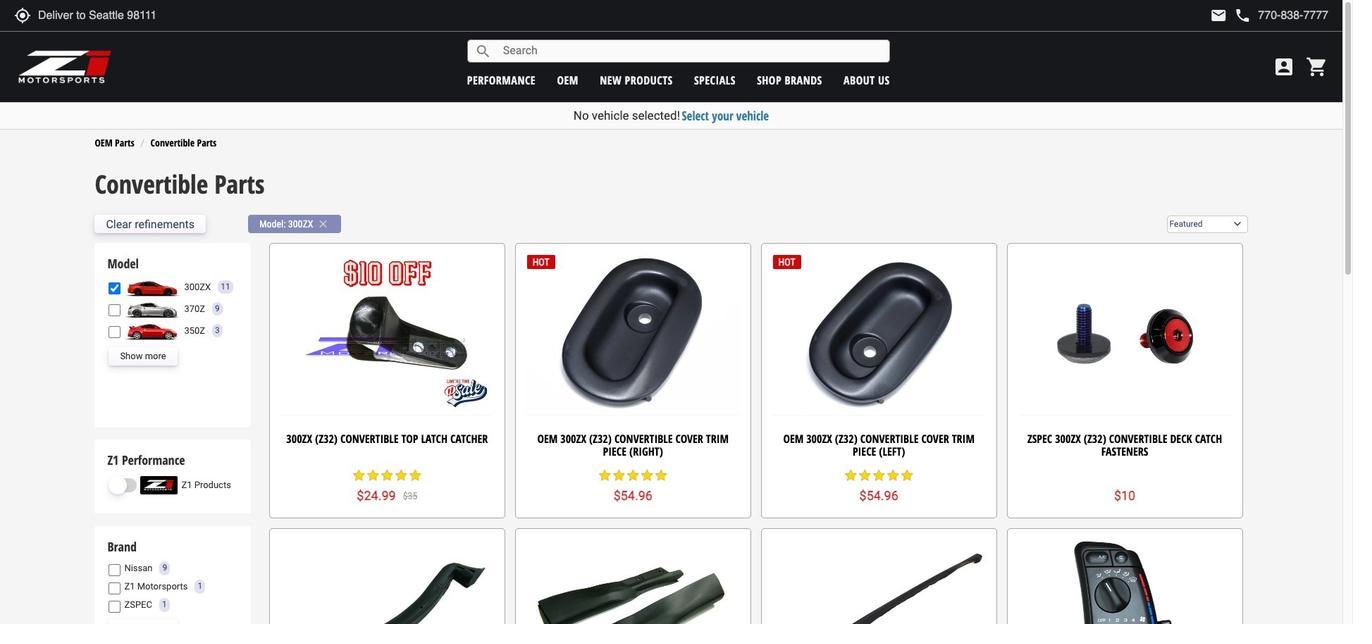 Task type: locate. For each thing, give the bounding box(es) containing it.
z1 motorsports logo image
[[18, 49, 112, 85]]

nissan 350z z33 2003 2004 2005 2006 2007 2008 2009 vq35de 3.5l revup rev up vq35hr nismo z1 motorsports image
[[124, 322, 181, 340]]

nissan 300zx z32 1990 1991 1992 1993 1994 1995 1996 vg30dett vg30de twin turbo non turbo z1 motorsports image
[[124, 278, 181, 297]]

None checkbox
[[109, 283, 121, 295], [109, 327, 121, 339], [109, 601, 121, 613], [109, 283, 121, 295], [109, 327, 121, 339], [109, 601, 121, 613]]

None checkbox
[[109, 305, 121, 317], [109, 564, 121, 576], [109, 583, 121, 595], [109, 305, 121, 317], [109, 564, 121, 576], [109, 583, 121, 595]]

Search search field
[[492, 40, 890, 62]]



Task type: vqa. For each thing, say whether or not it's contained in the screenshot.
mail on the right top of the page
no



Task type: describe. For each thing, give the bounding box(es) containing it.
nissan 370z z34 2009 2010 2011 2012 2013 2014 2015 2016 2017 2018 2019 3.7l vq37vhr vhr nismo z1 motorsports image
[[124, 300, 181, 319]]



